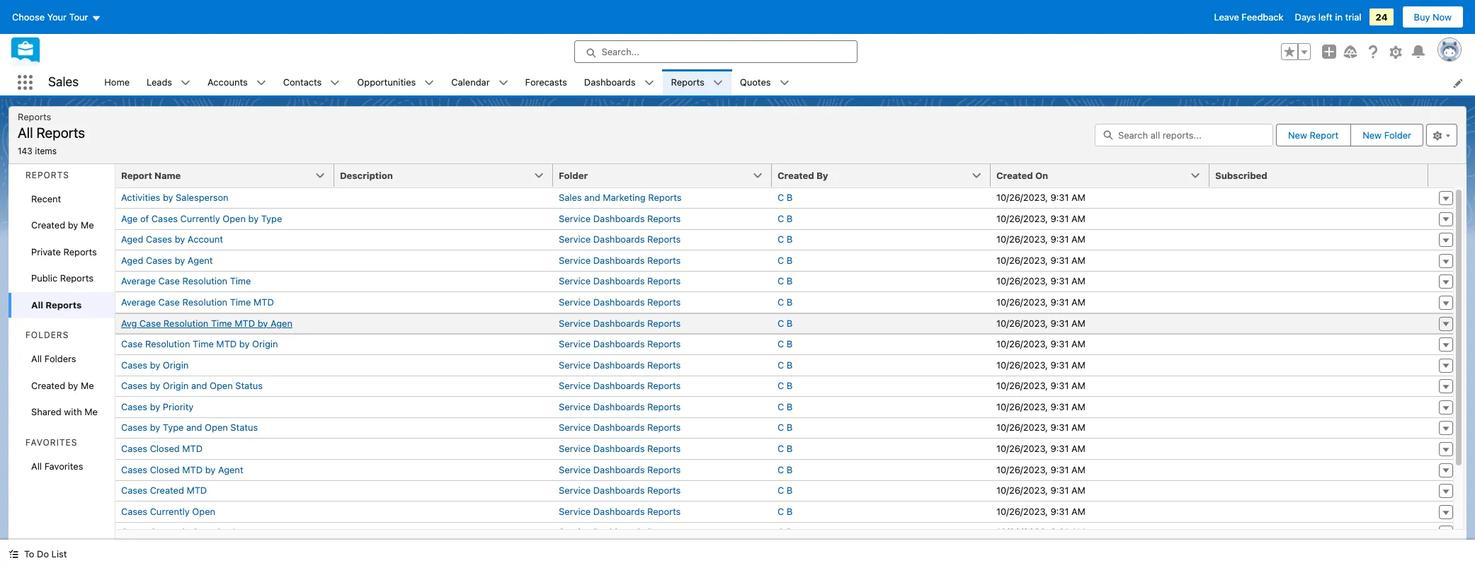 Task type: vqa. For each thing, say whether or not it's contained in the screenshot.
list item
no



Task type: describe. For each thing, give the bounding box(es) containing it.
10/26/2023, for cases closed mtd by agent
[[997, 464, 1048, 476]]

created by me link for shared
[[9, 373, 115, 400]]

0 vertical spatial folders
[[26, 330, 69, 341]]

case resolution time mtd by origin
[[121, 339, 278, 350]]

c b link for cases closed mtd by agent
[[778, 464, 793, 476]]

origin for cases by origin and open status
[[163, 381, 189, 392]]

0 vertical spatial and
[[584, 192, 600, 203]]

days
[[1295, 11, 1316, 23]]

new report button
[[1277, 124, 1350, 146]]

reports all reports 143 items
[[18, 111, 85, 156]]

1 horizontal spatial type
[[261, 213, 282, 224]]

contacts
[[283, 76, 322, 88]]

sales and marketing reports link
[[559, 192, 682, 203]]

cases currently open by account
[[121, 527, 266, 539]]

description
[[340, 170, 393, 181]]

c b for age of cases currently open by type
[[778, 213, 793, 224]]

service dashboards reports for cases closed mtd
[[559, 443, 681, 455]]

dashboards for average case resolution time mtd
[[593, 297, 645, 308]]

1 vertical spatial favorites
[[44, 461, 83, 472]]

mtd up cases created mtd link
[[182, 464, 203, 476]]

your
[[47, 11, 67, 23]]

grid containing report name
[[115, 164, 1464, 569]]

trial
[[1346, 11, 1362, 23]]

c for cases by priority
[[778, 402, 784, 413]]

service dashboards reports for cases currently open
[[559, 506, 681, 518]]

dashboards for aged cases by account
[[593, 234, 645, 245]]

c b link for case resolution time mtd by origin
[[778, 339, 793, 350]]

dashboards for cases currently open
[[593, 506, 645, 518]]

b for cases closed mtd
[[787, 443, 793, 455]]

service dashboards reports link for cases closed mtd by agent
[[559, 464, 681, 476]]

service dashboards reports link for aged cases by account
[[559, 234, 681, 245]]

folder inside new folder button
[[1385, 129, 1412, 141]]

c b for cases currently open by account
[[778, 527, 793, 539]]

folder inside folder button
[[559, 170, 588, 181]]

c b link for cases currently open
[[778, 506, 793, 518]]

service dashboards reports for aged cases by account
[[559, 234, 681, 245]]

shared
[[31, 407, 62, 418]]

days left in trial
[[1295, 11, 1362, 23]]

leave feedback link
[[1215, 11, 1284, 23]]

search... button
[[574, 40, 857, 63]]

service for cases by priority
[[559, 402, 591, 413]]

accounts list item
[[199, 69, 275, 96]]

0 vertical spatial origin
[[252, 339, 278, 350]]

cases closed mtd by agent link
[[121, 464, 243, 476]]

mtd up agen
[[254, 297, 274, 308]]

quotes link
[[732, 69, 780, 96]]

service dashboards reports link for cases closed mtd
[[559, 443, 681, 455]]

service for case resolution time mtd by origin
[[559, 339, 591, 350]]

accounts link
[[199, 69, 256, 96]]

public
[[31, 273, 57, 284]]

b for cases currently open by account
[[787, 527, 793, 539]]

mtd down the cases by type and open status
[[182, 443, 203, 455]]

home
[[104, 76, 130, 88]]

public reports link
[[9, 266, 115, 292]]

do
[[37, 549, 49, 560]]

average case resolution time link
[[121, 276, 251, 287]]

open up cases currently open by account "link"
[[192, 506, 215, 518]]

service for cases currently open
[[559, 506, 591, 518]]

cases by type and open status
[[121, 422, 258, 434]]

cases closed mtd by agent
[[121, 464, 243, 476]]

closed for cases closed mtd
[[150, 443, 180, 455]]

tour
[[69, 11, 88, 23]]

c b for aged cases by account
[[778, 234, 793, 245]]

by
[[817, 170, 828, 181]]

service dashboards reports link for cases by priority
[[559, 402, 681, 413]]

am for cases by origin and open status
[[1072, 381, 1086, 392]]

cases created mtd link
[[121, 485, 207, 497]]

text default image for quotes
[[780, 78, 789, 88]]

now
[[1433, 11, 1452, 23]]

created left on
[[997, 170, 1033, 181]]

aged cases by agent link
[[121, 255, 213, 266]]

cases currently open
[[121, 506, 215, 518]]

leave feedback
[[1215, 11, 1284, 23]]

143
[[18, 146, 32, 156]]

am for cases currently open by account
[[1072, 527, 1086, 539]]

1 vertical spatial folders
[[44, 353, 76, 365]]

actions cell
[[1429, 164, 1464, 188]]

10/26/2023, for age of cases currently open by type
[[997, 213, 1048, 224]]

public reports
[[31, 273, 94, 284]]

folder button
[[553, 164, 772, 187]]

average case resolution time mtd
[[121, 297, 274, 308]]

recent
[[31, 193, 61, 204]]

to do list button
[[0, 540, 75, 569]]

c b for aged cases by agent
[[778, 255, 793, 266]]

reports inside 'link'
[[63, 246, 97, 257]]

new folder
[[1363, 129, 1412, 141]]

c b link for cases closed mtd
[[778, 443, 793, 455]]

9:31 for avg case resolution time mtd by agen
[[1051, 318, 1069, 329]]

service for cases closed mtd by agent
[[559, 464, 591, 476]]

dashboards link
[[576, 69, 644, 96]]

report inside new report button
[[1310, 129, 1339, 141]]

c for cases currently open by account
[[778, 527, 784, 539]]

c b for cases by priority
[[778, 402, 793, 413]]

10/26/2023, for average case resolution time
[[997, 276, 1048, 287]]

c for average case resolution time mtd
[[778, 297, 784, 308]]

created by me link for private
[[9, 213, 115, 239]]

open for origin
[[210, 381, 233, 392]]

created by me for with
[[31, 380, 94, 391]]

10/26/2023, 9:31 am for cases by origin
[[997, 360, 1086, 371]]

10/26/2023, 9:31 am for aged cases by agent
[[997, 255, 1086, 266]]

cases by origin link
[[121, 360, 189, 371]]

b for cases currently open
[[787, 506, 793, 518]]

am for cases closed mtd by agent
[[1072, 464, 1086, 476]]

dashboards for age of cases currently open by type
[[593, 213, 645, 224]]

cases for cases currently open
[[121, 506, 147, 518]]

0 horizontal spatial type
[[163, 422, 184, 434]]

calendar list item
[[443, 69, 517, 96]]

10/26/2023, for cases currently open
[[997, 506, 1048, 518]]

all favorites link
[[9, 454, 115, 480]]

all folders link
[[9, 346, 115, 373]]

cases by priority link
[[121, 402, 194, 413]]

text default image for opportunities
[[425, 78, 434, 88]]

cases by origin and open status
[[121, 381, 263, 392]]

resolution up cases by origin in the left of the page
[[145, 339, 190, 350]]

c b for cases by type and open status
[[778, 422, 793, 434]]

service for cases by origin and open status
[[559, 381, 591, 392]]

10/26/2023, 9:31 am for cases by origin and open status
[[997, 381, 1086, 392]]

case for average case resolution time mtd
[[158, 297, 180, 308]]

shared with me
[[31, 407, 98, 418]]

c for cases closed mtd by agent
[[778, 464, 784, 476]]

forecasts
[[525, 76, 567, 88]]

am for cases closed mtd
[[1072, 443, 1086, 455]]

all reports
[[31, 299, 82, 311]]

created by me for reports
[[31, 220, 94, 231]]

10/26/2023, for cases created mtd
[[997, 485, 1048, 497]]

folder cell
[[553, 164, 781, 188]]

activities
[[121, 192, 160, 203]]

contacts link
[[275, 69, 330, 96]]

service dashboards reports for average case resolution time
[[559, 276, 681, 287]]

opportunities list item
[[349, 69, 443, 96]]

description cell
[[334, 164, 562, 188]]

feedback
[[1242, 11, 1284, 23]]

service dashboards reports link for cases created mtd
[[559, 485, 681, 497]]

age of cases currently open by type
[[121, 213, 282, 224]]

service dashboards reports link for avg case resolution time mtd by agen
[[559, 318, 681, 329]]

10/26/2023, 9:31 am for aged cases by account
[[997, 234, 1086, 245]]

recent link
[[9, 186, 115, 213]]

choose your tour
[[12, 11, 88, 23]]

with
[[64, 407, 82, 418]]

all inside reports all reports 143 items
[[18, 125, 33, 141]]

average case resolution time mtd link
[[121, 297, 274, 308]]

service for cases by origin
[[559, 360, 591, 371]]

search...
[[602, 46, 640, 57]]

open for cases
[[223, 213, 246, 224]]

c for aged cases by agent
[[778, 255, 784, 266]]

c b for avg case resolution time mtd by agen
[[778, 318, 793, 329]]

9:31 for cases by type and open status
[[1051, 422, 1069, 434]]

on
[[1036, 170, 1048, 181]]

marketing
[[603, 192, 646, 203]]

reports list item
[[663, 69, 732, 96]]

service for cases currently open by account
[[559, 527, 591, 539]]

am for cases currently open
[[1072, 506, 1086, 518]]

shared with me link
[[9, 400, 115, 426]]

0 horizontal spatial agent
[[188, 255, 213, 266]]

10/26/2023, for cases by origin and open status
[[997, 381, 1048, 392]]

created by cell
[[772, 164, 999, 188]]

avg
[[121, 318, 137, 329]]

dashboards for cases closed mtd
[[593, 443, 645, 455]]

age of cases currently open by type link
[[121, 213, 282, 224]]

created by
[[778, 170, 828, 181]]

new for new report
[[1288, 129, 1308, 141]]

subscribed button
[[1210, 164, 1429, 187]]

am for aged cases by agent
[[1072, 255, 1086, 266]]

created left by
[[778, 170, 814, 181]]

service dashboards reports for case resolution time mtd by origin
[[559, 339, 681, 350]]

actions image
[[1429, 164, 1464, 187]]

activities by salesperson
[[121, 192, 228, 203]]

avg case resolution time mtd by agen
[[121, 318, 293, 329]]

c for cases by type and open status
[[778, 422, 784, 434]]

cases for cases by type and open status
[[121, 422, 147, 434]]

choose your tour button
[[11, 6, 102, 28]]

b for cases by origin and open status
[[787, 381, 793, 392]]

10/26/2023, 9:31 am for cases by priority
[[997, 402, 1086, 413]]

created down recent
[[31, 220, 65, 231]]

activities by salesperson link
[[121, 192, 228, 203]]

cases currently open link
[[121, 506, 215, 518]]

cases for cases closed mtd by agent
[[121, 464, 147, 476]]

text default image inside the to do list button
[[9, 550, 18, 560]]

service dashboards reports link for cases by origin and open status
[[559, 381, 681, 392]]

average for average case resolution time mtd
[[121, 297, 156, 308]]

am for average case resolution time mtd
[[1072, 297, 1086, 308]]

quotes list item
[[732, 69, 798, 96]]

all for all reports
[[31, 299, 43, 311]]

new folder button
[[1351, 124, 1424, 146]]

c b link for average case resolution time mtd
[[778, 297, 793, 308]]

to
[[24, 549, 34, 560]]



Task type: locate. For each thing, give the bounding box(es) containing it.
all down shared
[[31, 461, 42, 472]]

7 10/26/2023, from the top
[[997, 318, 1048, 329]]

16 service dashboards reports link from the top
[[559, 527, 681, 539]]

created on cell
[[991, 164, 1218, 188]]

15 service dashboards reports from the top
[[559, 506, 681, 518]]

average up avg
[[121, 297, 156, 308]]

text default image inside dashboards list item
[[644, 78, 654, 88]]

9:31 for cases currently open
[[1051, 506, 1069, 518]]

2 aged from the top
[[121, 255, 143, 266]]

2 new from the left
[[1363, 129, 1382, 141]]

report name cell
[[115, 164, 343, 188]]

6 service dashboards reports link from the top
[[559, 318, 681, 329]]

service
[[559, 213, 591, 224], [559, 234, 591, 245], [559, 255, 591, 266], [559, 276, 591, 287], [559, 297, 591, 308], [559, 318, 591, 329], [559, 339, 591, 350], [559, 360, 591, 371], [559, 381, 591, 392], [559, 402, 591, 413], [559, 422, 591, 434], [559, 443, 591, 455], [559, 464, 591, 476], [559, 485, 591, 497], [559, 506, 591, 518], [559, 527, 591, 539]]

closed up cases closed mtd by agent link
[[150, 443, 180, 455]]

1 vertical spatial type
[[163, 422, 184, 434]]

time up avg case resolution time mtd by agen
[[230, 297, 251, 308]]

contacts list item
[[275, 69, 349, 96]]

forecasts link
[[517, 69, 576, 96]]

service dashboards reports link for aged cases by agent
[[559, 255, 681, 266]]

dashboards for avg case resolution time mtd by agen
[[593, 318, 645, 329]]

0 vertical spatial favorites
[[26, 437, 77, 448]]

cases by type and open status link
[[121, 422, 258, 434]]

14 10/26/2023, from the top
[[997, 464, 1048, 476]]

created up shared
[[31, 380, 65, 391]]

1 vertical spatial created by me
[[31, 380, 94, 391]]

open
[[223, 213, 246, 224], [210, 381, 233, 392], [205, 422, 228, 434], [192, 506, 215, 518], [192, 527, 215, 539]]

1 10/26/2023, 9:31 am from the top
[[997, 192, 1086, 203]]

9 service dashboards reports from the top
[[559, 381, 681, 392]]

list
[[51, 549, 67, 560]]

b for cases created mtd
[[787, 485, 793, 497]]

quotes
[[740, 76, 771, 88]]

text default image for contacts
[[330, 78, 340, 88]]

currently down "cases currently open" link
[[150, 527, 190, 539]]

1 am from the top
[[1072, 192, 1086, 203]]

14 am from the top
[[1072, 464, 1086, 476]]

text default image inside 'calendar' list item
[[498, 78, 508, 88]]

10 9:31 from the top
[[1051, 381, 1069, 392]]

1 aged from the top
[[121, 234, 143, 245]]

9:31 for age of cases currently open by type
[[1051, 213, 1069, 224]]

2 am from the top
[[1072, 213, 1086, 224]]

created
[[778, 170, 814, 181], [997, 170, 1033, 181], [31, 220, 65, 231], [31, 380, 65, 391], [150, 485, 184, 497]]

2 text default image from the left
[[498, 78, 508, 88]]

sales left marketing
[[559, 192, 582, 203]]

1 vertical spatial report
[[121, 170, 152, 181]]

report inside report name button
[[121, 170, 152, 181]]

c b for cases by origin and open status
[[778, 381, 793, 392]]

new
[[1288, 129, 1308, 141], [1363, 129, 1382, 141]]

am for case resolution time mtd by origin
[[1072, 339, 1086, 350]]

1 vertical spatial agent
[[218, 464, 243, 476]]

1 horizontal spatial folder
[[1385, 129, 1412, 141]]

15 10/26/2023, 9:31 am from the top
[[997, 485, 1086, 497]]

case for average case resolution time
[[158, 276, 180, 287]]

10/26/2023, 9:31 am for cases closed mtd
[[997, 443, 1086, 455]]

status down 'case resolution time mtd by origin'
[[235, 381, 263, 392]]

1 horizontal spatial new
[[1363, 129, 1382, 141]]

2 10/26/2023, from the top
[[997, 213, 1048, 224]]

buy now
[[1414, 11, 1452, 23]]

text default image inside 'leads' list item
[[181, 78, 191, 88]]

text default image inside 'contacts' list item
[[330, 78, 340, 88]]

9 service from the top
[[559, 381, 591, 392]]

aged cases by account link
[[121, 234, 223, 245]]

3 am from the top
[[1072, 234, 1086, 245]]

0 vertical spatial report
[[1310, 129, 1339, 141]]

created by me
[[31, 220, 94, 231], [31, 380, 94, 391]]

15 9:31 from the top
[[1051, 485, 1069, 497]]

c b link for cases by origin and open status
[[778, 381, 793, 392]]

0 horizontal spatial text default image
[[181, 78, 191, 88]]

15 c b from the top
[[778, 485, 793, 497]]

0 horizontal spatial report
[[121, 170, 152, 181]]

currently
[[180, 213, 220, 224], [150, 506, 190, 518], [150, 527, 190, 539]]

resolution up average case resolution time mtd link on the bottom left of page
[[182, 276, 227, 287]]

9 c b from the top
[[778, 360, 793, 371]]

grid
[[115, 164, 1464, 569]]

0 horizontal spatial folder
[[559, 170, 588, 181]]

service dashboards reports link for case resolution time mtd by origin
[[559, 339, 681, 350]]

c b link for average case resolution time
[[778, 276, 793, 287]]

case resolution time mtd by origin link
[[121, 339, 278, 350]]

text default image inside opportunities list item
[[425, 78, 434, 88]]

10 service dashboards reports from the top
[[559, 402, 681, 413]]

service dashboards reports link for average case resolution time mtd
[[559, 297, 681, 308]]

9:31 for cases closed mtd by agent
[[1051, 464, 1069, 476]]

9:31 for cases by origin and open status
[[1051, 381, 1069, 392]]

0 horizontal spatial account
[[188, 234, 223, 245]]

9:31 for cases by priority
[[1051, 402, 1069, 413]]

5 c from the top
[[778, 276, 784, 287]]

9 service dashboards reports link from the top
[[559, 381, 681, 392]]

leave
[[1215, 11, 1239, 23]]

14 9:31 from the top
[[1051, 464, 1069, 476]]

mtd
[[254, 297, 274, 308], [235, 318, 255, 329], [216, 339, 237, 350], [182, 443, 203, 455], [182, 464, 203, 476], [187, 485, 207, 497]]

9:31 for average case resolution time
[[1051, 276, 1069, 287]]

time down avg case resolution time mtd by agen link
[[193, 339, 214, 350]]

0 vertical spatial aged
[[121, 234, 143, 245]]

favorites down shared with me link
[[44, 461, 83, 472]]

me up with
[[81, 380, 94, 391]]

2 vertical spatial currently
[[150, 527, 190, 539]]

6 10/26/2023, from the top
[[997, 297, 1048, 308]]

c
[[778, 192, 784, 203], [778, 213, 784, 224], [778, 234, 784, 245], [778, 255, 784, 266], [778, 276, 784, 287], [778, 297, 784, 308], [778, 318, 784, 329], [778, 339, 784, 350], [778, 360, 784, 371], [778, 381, 784, 392], [778, 402, 784, 413], [778, 422, 784, 434], [778, 443, 784, 455], [778, 464, 784, 476], [778, 485, 784, 497], [778, 506, 784, 518], [778, 527, 784, 539]]

opportunities link
[[349, 69, 425, 96]]

list containing home
[[96, 69, 1475, 96]]

17 b from the top
[[787, 527, 793, 539]]

leads list item
[[138, 69, 199, 96]]

b for case resolution time mtd by origin
[[787, 339, 793, 350]]

open down cases currently open
[[192, 527, 215, 539]]

c b for cases created mtd
[[778, 485, 793, 497]]

0 vertical spatial closed
[[150, 443, 180, 455]]

mtd down avg case resolution time mtd by agen link
[[216, 339, 237, 350]]

10/26/2023, 9:31 am for cases created mtd
[[997, 485, 1086, 497]]

new report
[[1288, 129, 1339, 141]]

17 10/26/2023, from the top
[[997, 527, 1048, 539]]

dashboards for cases by priority
[[593, 402, 645, 413]]

sales
[[48, 75, 79, 89], [559, 192, 582, 203]]

subscribed cell
[[1210, 164, 1437, 188]]

of
[[140, 213, 149, 224]]

me for reports
[[81, 220, 94, 231]]

reports link
[[663, 69, 713, 96]]

0 vertical spatial type
[[261, 213, 282, 224]]

sales and marketing reports
[[559, 192, 682, 203]]

and down priority
[[186, 422, 202, 434]]

1 vertical spatial average
[[121, 297, 156, 308]]

agen
[[271, 318, 293, 329]]

status down cases by origin and open status link
[[230, 422, 258, 434]]

text default image inside reports list item
[[713, 78, 723, 88]]

dashboards
[[584, 76, 636, 88], [593, 213, 645, 224], [593, 234, 645, 245], [593, 255, 645, 266], [593, 276, 645, 287], [593, 297, 645, 308], [593, 318, 645, 329], [593, 339, 645, 350], [593, 360, 645, 371], [593, 381, 645, 392], [593, 402, 645, 413], [593, 422, 645, 434], [593, 443, 645, 455], [593, 464, 645, 476], [593, 485, 645, 497], [593, 506, 645, 518], [593, 527, 645, 539]]

c b link for activities by salesperson
[[778, 192, 793, 203]]

14 10/26/2023, 9:31 am from the top
[[997, 464, 1086, 476]]

text default image right contacts
[[330, 78, 340, 88]]

0 vertical spatial average
[[121, 276, 156, 287]]

and for cases by origin and open status
[[191, 381, 207, 392]]

13 am from the top
[[1072, 443, 1086, 455]]

4 10/26/2023, from the top
[[997, 255, 1048, 266]]

12 am from the top
[[1072, 422, 1086, 434]]

5 am from the top
[[1072, 276, 1086, 287]]

cases by priority
[[121, 402, 194, 413]]

mtd down cases closed mtd by agent link
[[187, 485, 207, 497]]

case for avg case resolution time mtd by agen
[[139, 318, 161, 329]]

choose
[[12, 11, 45, 23]]

service dashboards reports for age of cases currently open by type
[[559, 213, 681, 224]]

folders up all folders
[[26, 330, 69, 341]]

me up the private reports at the left top of page
[[81, 220, 94, 231]]

0 vertical spatial folder
[[1385, 129, 1412, 141]]

dashboards inside list item
[[584, 76, 636, 88]]

case down avg
[[121, 339, 143, 350]]

to do list
[[24, 549, 67, 560]]

favorites up all favorites in the bottom left of the page
[[26, 437, 77, 448]]

13 10/26/2023, 9:31 am from the top
[[997, 443, 1086, 455]]

folder
[[1385, 129, 1412, 141], [559, 170, 588, 181]]

0 horizontal spatial new
[[1288, 129, 1308, 141]]

resolution
[[182, 276, 227, 287], [182, 297, 227, 308], [164, 318, 209, 329], [145, 339, 190, 350]]

new right new report button
[[1363, 129, 1382, 141]]

1 horizontal spatial agent
[[218, 464, 243, 476]]

10 c b from the top
[[778, 381, 793, 392]]

1 horizontal spatial sales
[[559, 192, 582, 203]]

created by me down all folders link
[[31, 380, 94, 391]]

15 c from the top
[[778, 485, 784, 497]]

6 10/26/2023, 9:31 am from the top
[[997, 297, 1086, 308]]

dashboards for aged cases by agent
[[593, 255, 645, 266]]

1 closed from the top
[[150, 443, 180, 455]]

15 b from the top
[[787, 485, 793, 497]]

dashboards for case resolution time mtd by origin
[[593, 339, 645, 350]]

group
[[1281, 43, 1311, 60]]

text default image inside quotes list item
[[780, 78, 789, 88]]

cases for cases by priority
[[121, 402, 147, 413]]

new up subscribed button
[[1288, 129, 1308, 141]]

10/26/2023, 9:31 am for cases currently open
[[997, 506, 1086, 518]]

10/26/2023,
[[997, 192, 1048, 203], [997, 213, 1048, 224], [997, 234, 1048, 245], [997, 255, 1048, 266], [997, 276, 1048, 287], [997, 297, 1048, 308], [997, 318, 1048, 329], [997, 339, 1048, 350], [997, 360, 1048, 371], [997, 381, 1048, 392], [997, 402, 1048, 413], [997, 422, 1048, 434], [997, 443, 1048, 455], [997, 464, 1048, 476], [997, 485, 1048, 497], [997, 506, 1048, 518], [997, 527, 1048, 539]]

list
[[96, 69, 1475, 96]]

1 vertical spatial folder
[[559, 170, 588, 181]]

age
[[121, 213, 138, 224]]

service for average case resolution time
[[559, 276, 591, 287]]

calendar
[[451, 76, 490, 88]]

all down public
[[31, 299, 43, 311]]

text default image right accounts
[[256, 78, 266, 88]]

Search all reports... text field
[[1095, 124, 1274, 146]]

6 service from the top
[[559, 318, 591, 329]]

created by me down recent link
[[31, 220, 94, 231]]

report
[[1310, 129, 1339, 141], [121, 170, 152, 181]]

am for avg case resolution time mtd by agen
[[1072, 318, 1086, 329]]

created on button
[[991, 164, 1210, 187]]

dashboards for cases by origin and open status
[[593, 381, 645, 392]]

created by button
[[772, 164, 991, 187]]

agent down cases by type and open status link
[[218, 464, 243, 476]]

currently down cases created mtd link
[[150, 506, 190, 518]]

1 vertical spatial and
[[191, 381, 207, 392]]

all up shared
[[31, 353, 42, 365]]

service dashboards reports
[[559, 213, 681, 224], [559, 234, 681, 245], [559, 255, 681, 266], [559, 276, 681, 287], [559, 297, 681, 308], [559, 318, 681, 329], [559, 339, 681, 350], [559, 360, 681, 371], [559, 381, 681, 392], [559, 402, 681, 413], [559, 422, 681, 434], [559, 443, 681, 455], [559, 464, 681, 476], [559, 485, 681, 497], [559, 506, 681, 518], [559, 527, 681, 539]]

1 average from the top
[[121, 276, 156, 287]]

created up cases currently open
[[150, 485, 184, 497]]

10 10/26/2023, 9:31 am from the top
[[997, 381, 1086, 392]]

mtd left agen
[[235, 318, 255, 329]]

b for cases by priority
[[787, 402, 793, 413]]

11 c b link from the top
[[778, 402, 793, 413]]

1 text default image from the left
[[181, 78, 191, 88]]

16 c b from the top
[[778, 506, 793, 518]]

account
[[188, 234, 223, 245], [231, 527, 266, 539]]

5 service dashboards reports link from the top
[[559, 297, 681, 308]]

cases closed mtd link
[[121, 443, 203, 455]]

open down salesperson
[[223, 213, 246, 224]]

dashboards for cases by type and open status
[[593, 422, 645, 434]]

1 vertical spatial closed
[[150, 464, 180, 476]]

6 service dashboards reports from the top
[[559, 318, 681, 329]]

5 c b from the top
[[778, 276, 793, 287]]

open down cases by origin and open status
[[205, 422, 228, 434]]

agent up "average case resolution time" link
[[188, 255, 213, 266]]

service dashboards reports link
[[559, 213, 681, 224], [559, 234, 681, 245], [559, 255, 681, 266], [559, 276, 681, 287], [559, 297, 681, 308], [559, 318, 681, 329], [559, 339, 681, 350], [559, 360, 681, 371], [559, 381, 681, 392], [559, 402, 681, 413], [559, 422, 681, 434], [559, 443, 681, 455], [559, 464, 681, 476], [559, 485, 681, 497], [559, 506, 681, 518], [559, 527, 681, 539]]

2 service dashboards reports from the top
[[559, 234, 681, 245]]

created by me link up the private reports at the left top of page
[[9, 213, 115, 239]]

resolution down average case resolution time mtd
[[164, 318, 209, 329]]

10/26/2023, 9:31 am for cases closed mtd by agent
[[997, 464, 1086, 476]]

9:31 for case resolution time mtd by origin
[[1051, 339, 1069, 350]]

8 9:31 from the top
[[1051, 339, 1069, 350]]

16 service from the top
[[559, 527, 591, 539]]

text default image for calendar
[[498, 78, 508, 88]]

text default image inside accounts list item
[[256, 78, 266, 88]]

time up 'case resolution time mtd by origin'
[[211, 318, 232, 329]]

17 c from the top
[[778, 527, 784, 539]]

c b link for avg case resolution time mtd by agen
[[778, 318, 793, 329]]

10/26/2023, for cases by priority
[[997, 402, 1048, 413]]

b for cases closed mtd by agent
[[787, 464, 793, 476]]

0 vertical spatial created by me
[[31, 220, 94, 231]]

11 service from the top
[[559, 422, 591, 434]]

time for avg case resolution time mtd by agen
[[211, 318, 232, 329]]

open down 'case resolution time mtd by origin'
[[210, 381, 233, 392]]

10 c from the top
[[778, 381, 784, 392]]

status for cases by type and open status
[[230, 422, 258, 434]]

c b
[[778, 192, 793, 203], [778, 213, 793, 224], [778, 234, 793, 245], [778, 255, 793, 266], [778, 276, 793, 287], [778, 297, 793, 308], [778, 318, 793, 329], [778, 339, 793, 350], [778, 360, 793, 371], [778, 381, 793, 392], [778, 402, 793, 413], [778, 422, 793, 434], [778, 443, 793, 455], [778, 464, 793, 476], [778, 485, 793, 497], [778, 506, 793, 518], [778, 527, 793, 539]]

buy now button
[[1402, 6, 1464, 28]]

case right avg
[[139, 318, 161, 329]]

buy
[[1414, 11, 1431, 23]]

service dashboards reports link for cases by origin
[[559, 360, 681, 371]]

11 9:31 from the top
[[1051, 402, 1069, 413]]

14 service dashboards reports from the top
[[559, 485, 681, 497]]

12 service dashboards reports link from the top
[[559, 443, 681, 455]]

sales up reports all reports 143 items
[[48, 75, 79, 89]]

12 c b from the top
[[778, 422, 793, 434]]

0 vertical spatial account
[[188, 234, 223, 245]]

13 service dashboards reports from the top
[[559, 464, 681, 476]]

am for cases by origin
[[1072, 360, 1086, 371]]

currently down salesperson
[[180, 213, 220, 224]]

c b link for cases created mtd
[[778, 485, 793, 497]]

resolution for average case resolution time
[[182, 276, 227, 287]]

1 horizontal spatial report
[[1310, 129, 1339, 141]]

aged cases by agent
[[121, 255, 213, 266]]

report name
[[121, 170, 181, 181]]

9:31
[[1051, 192, 1069, 203], [1051, 213, 1069, 224], [1051, 234, 1069, 245], [1051, 255, 1069, 266], [1051, 276, 1069, 287], [1051, 297, 1069, 308], [1051, 318, 1069, 329], [1051, 339, 1069, 350], [1051, 360, 1069, 371], [1051, 381, 1069, 392], [1051, 402, 1069, 413], [1051, 422, 1069, 434], [1051, 443, 1069, 455], [1051, 464, 1069, 476], [1051, 485, 1069, 497], [1051, 506, 1069, 518], [1051, 527, 1069, 539]]

service dashboards reports for cases currently open by account
[[559, 527, 681, 539]]

8 c from the top
[[778, 339, 784, 350]]

and up priority
[[191, 381, 207, 392]]

and left marketing
[[584, 192, 600, 203]]

all
[[18, 125, 33, 141], [31, 299, 43, 311], [31, 353, 42, 365], [31, 461, 42, 472]]

dashboards list item
[[576, 69, 663, 96]]

status
[[235, 381, 263, 392], [230, 422, 258, 434]]

all for all favorites
[[31, 461, 42, 472]]

cell
[[334, 188, 553, 208], [1210, 188, 1429, 208], [334, 208, 553, 229], [1210, 208, 1429, 229], [334, 229, 553, 250], [1210, 229, 1429, 250], [334, 250, 553, 271], [1210, 250, 1429, 271], [334, 271, 553, 292], [1210, 271, 1429, 292], [334, 292, 553, 313], [1210, 292, 1429, 313], [334, 313, 553, 334], [1210, 313, 1429, 334], [334, 334, 553, 355], [1210, 334, 1429, 355], [334, 355, 553, 376], [1210, 355, 1429, 376], [334, 376, 553, 397], [1210, 376, 1429, 397], [334, 397, 553, 418], [1210, 397, 1429, 418], [334, 418, 553, 439], [1210, 418, 1429, 439], [334, 439, 553, 460], [1210, 439, 1429, 460], [334, 460, 553, 481], [1210, 460, 1429, 481], [334, 481, 553, 502], [1210, 481, 1429, 502], [334, 502, 553, 523], [1210, 502, 1429, 523], [334, 523, 553, 544], [1210, 523, 1429, 544]]

name
[[154, 170, 181, 181]]

b for average case resolution time mtd
[[787, 297, 793, 308]]

resolution up avg case resolution time mtd by agen link
[[182, 297, 227, 308]]

reports inside 'link'
[[671, 76, 705, 88]]

0 vertical spatial agent
[[188, 255, 213, 266]]

0 vertical spatial sales
[[48, 75, 79, 89]]

report up activities
[[121, 170, 152, 181]]

type down priority
[[163, 422, 184, 434]]

2 vertical spatial me
[[85, 407, 98, 418]]

2 c from the top
[[778, 213, 784, 224]]

by
[[163, 192, 173, 203], [248, 213, 259, 224], [68, 220, 78, 231], [175, 234, 185, 245], [175, 255, 185, 266], [258, 318, 268, 329], [239, 339, 250, 350], [150, 360, 160, 371], [68, 380, 78, 391], [150, 381, 160, 392], [150, 402, 160, 413], [150, 422, 160, 434], [205, 464, 216, 476], [218, 527, 228, 539]]

leads link
[[138, 69, 181, 96]]

13 c b from the top
[[778, 443, 793, 455]]

dashboards for cases created mtd
[[593, 485, 645, 497]]

service dashboards reports for cases created mtd
[[559, 485, 681, 497]]

me right with
[[85, 407, 98, 418]]

14 b from the top
[[787, 464, 793, 476]]

1 vertical spatial currently
[[150, 506, 190, 518]]

origin up cases by origin and open status
[[163, 360, 189, 371]]

service for avg case resolution time mtd by agen
[[559, 318, 591, 329]]

6 c b from the top
[[778, 297, 793, 308]]

1 vertical spatial aged
[[121, 255, 143, 266]]

open for type
[[205, 422, 228, 434]]

9:31 for activities by salesperson
[[1051, 192, 1069, 203]]

aged for aged cases by agent
[[121, 255, 143, 266]]

dashboards for cases currently open by account
[[593, 527, 645, 539]]

2 vertical spatial origin
[[163, 381, 189, 392]]

aged
[[121, 234, 143, 245], [121, 255, 143, 266]]

all up '143'
[[18, 125, 33, 141]]

10/26/2023, 9:31 am for age of cases currently open by type
[[997, 213, 1086, 224]]

1 vertical spatial origin
[[163, 360, 189, 371]]

1 horizontal spatial account
[[231, 527, 266, 539]]

b for avg case resolution time mtd by agen
[[787, 318, 793, 329]]

0 horizontal spatial sales
[[48, 75, 79, 89]]

text default image
[[256, 78, 266, 88], [330, 78, 340, 88], [425, 78, 434, 88], [644, 78, 654, 88], [713, 78, 723, 88], [780, 78, 789, 88], [9, 550, 18, 560]]

c for age of cases currently open by type
[[778, 213, 784, 224]]

17 10/26/2023, 9:31 am from the top
[[997, 527, 1086, 539]]

1 c b from the top
[[778, 192, 793, 203]]

cases created mtd
[[121, 485, 207, 497]]

description button
[[334, 164, 553, 187]]

left
[[1319, 11, 1333, 23]]

11 service dashboards reports link from the top
[[559, 422, 681, 434]]

7 service dashboards reports from the top
[[559, 339, 681, 350]]

0 vertical spatial created by me link
[[9, 213, 115, 239]]

14 c b from the top
[[778, 464, 793, 476]]

1 10/26/2023, from the top
[[997, 192, 1048, 203]]

origin down agen
[[252, 339, 278, 350]]

service for cases by type and open status
[[559, 422, 591, 434]]

type
[[261, 213, 282, 224], [163, 422, 184, 434]]

opportunities
[[357, 76, 416, 88]]

average down the aged cases by agent link
[[121, 276, 156, 287]]

text default image right leads at the top
[[181, 78, 191, 88]]

closed up cases created mtd link
[[150, 464, 180, 476]]

cases for cases by origin and open status
[[121, 381, 147, 392]]

c b for cases closed mtd
[[778, 443, 793, 455]]

closed
[[150, 443, 180, 455], [150, 464, 180, 476]]

0 vertical spatial me
[[81, 220, 94, 231]]

salesperson
[[176, 192, 228, 203]]

9 c from the top
[[778, 360, 784, 371]]

text default image right quotes
[[780, 78, 789, 88]]

9:31 for cases created mtd
[[1051, 485, 1069, 497]]

9 am from the top
[[1072, 360, 1086, 371]]

text default image
[[181, 78, 191, 88], [498, 78, 508, 88]]

1 vertical spatial sales
[[559, 192, 582, 203]]

c for cases by origin and open status
[[778, 381, 784, 392]]

service dashboards reports for cases closed mtd by agent
[[559, 464, 681, 476]]

text default image left the "reports" 'link'
[[644, 78, 654, 88]]

all favorites
[[31, 461, 83, 472]]

11 service dashboards reports from the top
[[559, 422, 681, 434]]

all reports link
[[9, 292, 115, 319]]

1 vertical spatial created by me link
[[9, 373, 115, 400]]

1 vertical spatial status
[[230, 422, 258, 434]]

0 vertical spatial currently
[[180, 213, 220, 224]]

c for cases closed mtd
[[778, 443, 784, 455]]

accounts
[[208, 76, 248, 88]]

closed for cases closed mtd by agent
[[150, 464, 180, 476]]

text default image left the 'to'
[[9, 550, 18, 560]]

and for cases by type and open status
[[186, 422, 202, 434]]

9:31 for cases by origin
[[1051, 360, 1069, 371]]

reports
[[671, 76, 705, 88], [18, 111, 51, 123], [36, 125, 85, 141], [26, 170, 69, 180], [648, 192, 682, 203], [647, 213, 681, 224], [647, 234, 681, 245], [63, 246, 97, 257], [647, 255, 681, 266], [60, 273, 94, 284], [647, 276, 681, 287], [647, 297, 681, 308], [46, 299, 82, 311], [647, 318, 681, 329], [647, 339, 681, 350], [647, 360, 681, 371], [647, 381, 681, 392], [647, 402, 681, 413], [647, 422, 681, 434], [647, 443, 681, 455], [647, 464, 681, 476], [647, 485, 681, 497], [647, 506, 681, 518], [647, 527, 681, 539]]

b for aged cases by agent
[[787, 255, 793, 266]]

1 c from the top
[[778, 192, 784, 203]]

7 am from the top
[[1072, 318, 1086, 329]]

7 c b from the top
[[778, 318, 793, 329]]

average
[[121, 276, 156, 287], [121, 297, 156, 308]]

report up subscribed button
[[1310, 129, 1339, 141]]

10/26/2023, for cases by origin
[[997, 360, 1048, 371]]

report name button
[[115, 164, 334, 187]]

9 10/26/2023, from the top
[[997, 360, 1048, 371]]

time up average case resolution time mtd
[[230, 276, 251, 287]]

cases by origin and open status link
[[121, 381, 263, 392]]

16 c b link from the top
[[778, 506, 793, 518]]

origin up priority
[[163, 381, 189, 392]]

14 service from the top
[[559, 485, 591, 497]]

created on
[[997, 170, 1048, 181]]

10 am from the top
[[1072, 381, 1086, 392]]

1 service from the top
[[559, 213, 591, 224]]

10/26/2023, 9:31 am for average case resolution time mtd
[[997, 297, 1086, 308]]

service dashboards reports for cases by origin and open status
[[559, 381, 681, 392]]

priority
[[163, 402, 194, 413]]

3 10/26/2023, from the top
[[997, 234, 1048, 245]]

in
[[1335, 11, 1343, 23]]

12 10/26/2023, from the top
[[997, 422, 1048, 434]]

17 am from the top
[[1072, 527, 1086, 539]]

24
[[1376, 11, 1388, 23]]

10/26/2023, 9:31 am for avg case resolution time mtd by agen
[[997, 318, 1086, 329]]

11 am from the top
[[1072, 402, 1086, 413]]

c b link for cases by priority
[[778, 402, 793, 413]]

created by me link up shared with me on the bottom left
[[9, 373, 115, 400]]

text default image left calendar link
[[425, 78, 434, 88]]

1 vertical spatial account
[[231, 527, 266, 539]]

8 10/26/2023, 9:31 am from the top
[[997, 339, 1086, 350]]

13 service dashboards reports link from the top
[[559, 464, 681, 476]]

10 service from the top
[[559, 402, 591, 413]]

b for activities by salesperson
[[787, 192, 793, 203]]

7 service from the top
[[559, 339, 591, 350]]

cases by origin
[[121, 360, 189, 371]]

1 vertical spatial me
[[81, 380, 94, 391]]

folders up shared with me on the bottom left
[[44, 353, 76, 365]]

type down report name cell
[[261, 213, 282, 224]]

11 10/26/2023, from the top
[[997, 402, 1048, 413]]

case down aged cases by agent
[[158, 276, 180, 287]]

text default image right calendar
[[498, 78, 508, 88]]

2 vertical spatial and
[[186, 422, 202, 434]]

3 c b link from the top
[[778, 234, 793, 245]]

1 new from the left
[[1288, 129, 1308, 141]]

c b for case resolution time mtd by origin
[[778, 339, 793, 350]]

case down "average case resolution time" link
[[158, 297, 180, 308]]

4 9:31 from the top
[[1051, 255, 1069, 266]]

4 c b link from the top
[[778, 255, 793, 266]]

12 service from the top
[[559, 443, 591, 455]]

c b for cases closed mtd by agent
[[778, 464, 793, 476]]

text default image down search... button
[[713, 78, 723, 88]]

1 horizontal spatial text default image
[[498, 78, 508, 88]]

2 created by me link from the top
[[9, 373, 115, 400]]

8 b from the top
[[787, 339, 793, 350]]

c b link for cases by origin
[[778, 360, 793, 371]]

0 vertical spatial status
[[235, 381, 263, 392]]

5 10/26/2023, from the top
[[997, 276, 1048, 287]]

14 c from the top
[[778, 464, 784, 476]]



